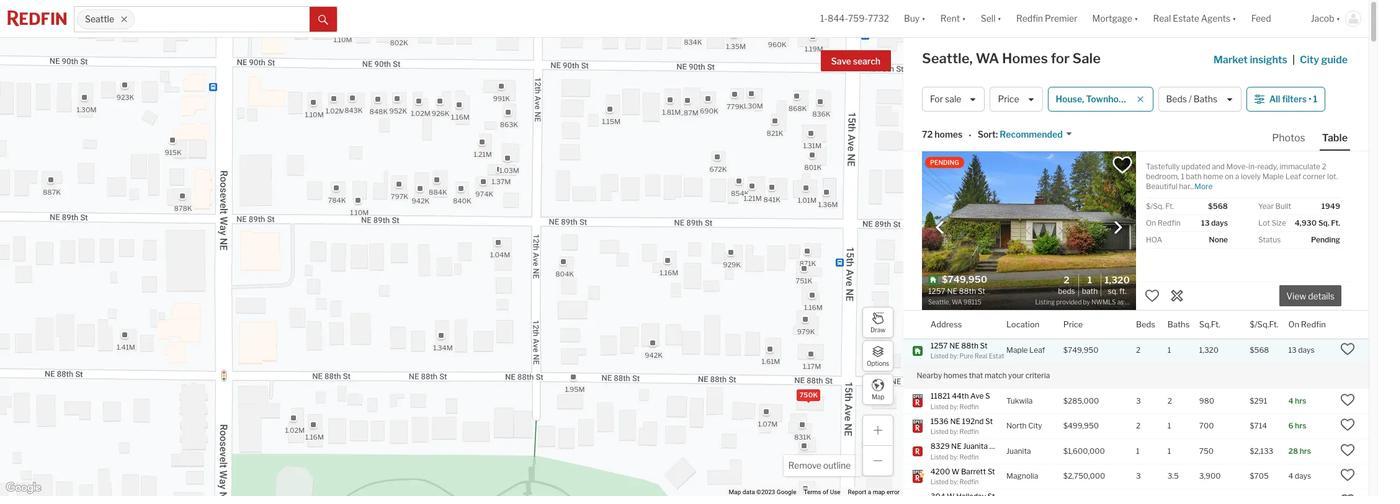 Task type: describe. For each thing, give the bounding box(es) containing it.
tastefully updated and move-in-ready, immaculate 2 bedroom, 1 bath home on a lovely maple leaf corner lot. beautiful har...
[[1147, 162, 1339, 191]]

1 horizontal spatial 1.21m
[[744, 194, 762, 203]]

$291
[[1251, 397, 1268, 406]]

0 vertical spatial 863k
[[500, 120, 518, 129]]

sell ▾ button
[[981, 0, 1002, 37]]

listed for 8329
[[931, 454, 949, 461]]

redfin inside '8329 ne juanita dr listed by: redfin'
[[960, 454, 979, 461]]

834k
[[684, 38, 702, 47]]

favorite this home image for 28 hrs
[[1341, 443, 1356, 458]]

ready,
[[1258, 162, 1279, 171]]

redfin left 'premier'
[[1017, 13, 1044, 24]]

guide
[[1322, 54, 1349, 66]]

redfin inside the 11821 44th ave s listed by: redfin
[[960, 403, 979, 411]]

ne for 8329
[[952, 442, 962, 451]]

maple inside 1257 ne 88th st listed by: pure real estate maple leaf
[[1007, 346, 1028, 355]]

960k
[[768, 40, 787, 48]]

hrs for 6 hrs
[[1296, 422, 1307, 431]]

0 horizontal spatial $568
[[1209, 202, 1229, 211]]

1.81m
[[663, 108, 681, 116]]

$/sq. ft.
[[1147, 202, 1175, 211]]

redfin inside 4200 w barrett st listed by: redfin
[[960, 479, 979, 486]]

map
[[873, 489, 886, 496]]

maple inside 'tastefully updated and move-in-ready, immaculate 2 bedroom, 1 bath home on a lovely maple leaf corner lot. beautiful har...'
[[1263, 172, 1285, 181]]

1257 ne 88th st link
[[931, 341, 996, 351]]

1.41m
[[117, 343, 135, 352]]

4200
[[931, 467, 951, 477]]

▾ for mortgage ▾
[[1135, 13, 1139, 24]]

har...
[[1180, 182, 1195, 191]]

redfin down $/sq. ft.
[[1158, 219, 1181, 228]]

4 for 4 days
[[1289, 472, 1294, 481]]

7732
[[868, 13, 890, 24]]

sell ▾ button
[[974, 0, 1010, 37]]

1.07m
[[759, 420, 778, 429]]

• for 72 homes •
[[969, 130, 972, 141]]

map region
[[0, 0, 1013, 497]]

1 right $1,600,000
[[1137, 447, 1140, 456]]

2 inside 'tastefully updated and move-in-ready, immaculate 2 bedroom, 1 bath home on a lovely maple leaf corner lot. beautiful har...'
[[1323, 162, 1327, 171]]

by: for 11821
[[951, 403, 959, 411]]

1536 ne 192nd st link
[[931, 417, 996, 427]]

magnolia
[[1007, 472, 1039, 481]]

none
[[1210, 235, 1229, 245]]

terms
[[804, 489, 822, 496]]

seattle, wa homes for sale
[[923, 50, 1101, 66]]

rent ▾ button
[[941, 0, 967, 37]]

868k
[[789, 104, 807, 113]]

options button
[[863, 341, 894, 372]]

all
[[1270, 94, 1281, 105]]

1.35m
[[727, 42, 746, 51]]

draw
[[871, 326, 886, 334]]

sort :
[[978, 129, 999, 140]]

sale
[[1073, 50, 1101, 66]]

favorite button checkbox
[[1113, 155, 1134, 176]]

4 days
[[1289, 472, 1312, 481]]

• for all filters • 1
[[1309, 94, 1312, 105]]

days for $568
[[1299, 346, 1315, 355]]

1.36m
[[819, 200, 838, 209]]

ft. for 4,930
[[1332, 219, 1341, 228]]

ft. for 1,320
[[1120, 287, 1127, 296]]

rent ▾ button
[[934, 0, 974, 37]]

map for map
[[872, 393, 885, 401]]

more link
[[1195, 182, 1214, 191]]

1 horizontal spatial on redfin
[[1289, 319, 1327, 329]]

3 for 2
[[1137, 397, 1142, 406]]

next button image
[[1113, 221, 1125, 234]]

▾ inside real estate agents ▾ link
[[1233, 13, 1237, 24]]

▾ for buy ▾
[[922, 13, 926, 24]]

▾ for sell ▾
[[998, 13, 1002, 24]]

779k
[[727, 102, 745, 111]]

beds for beds "button"
[[1137, 319, 1156, 329]]

mortgage ▾
[[1093, 13, 1139, 24]]

8329 ne juanita dr listed by: redfin
[[931, 442, 998, 461]]

by: for 1257
[[951, 353, 959, 360]]

1 vertical spatial 13 days
[[1289, 346, 1315, 355]]

0 horizontal spatial 1.30m
[[77, 105, 96, 114]]

homes for nearby
[[944, 371, 968, 381]]

x-out this home image
[[1170, 289, 1185, 303]]

for
[[931, 94, 944, 105]]

status
[[1259, 235, 1282, 245]]

beautiful
[[1147, 182, 1178, 191]]

1 horizontal spatial ft.
[[1166, 202, 1175, 211]]

2 down beds "button"
[[1137, 346, 1141, 355]]

836k
[[813, 109, 831, 118]]

0 vertical spatial 13 days
[[1202, 219, 1229, 228]]

1 horizontal spatial 1.02m
[[326, 107, 345, 115]]

887k
[[43, 188, 61, 196]]

wa
[[976, 50, 1000, 66]]

year
[[1259, 202, 1275, 211]]

797k
[[391, 192, 409, 201]]

rent ▾
[[941, 13, 967, 24]]

1 down baths button
[[1168, 346, 1172, 355]]

market
[[1214, 54, 1249, 66]]

insights
[[1251, 54, 1288, 66]]

by: for 4200
[[951, 479, 959, 486]]

1 horizontal spatial 1.30m
[[744, 101, 764, 110]]

city guide link
[[1301, 53, 1351, 68]]

1536 ne 192nd st listed by: redfin
[[931, 417, 993, 436]]

criteria
[[1026, 371, 1051, 381]]

1.04m
[[491, 250, 510, 259]]

house,
[[1056, 94, 1085, 105]]

filters
[[1283, 94, 1308, 105]]

your
[[1009, 371, 1025, 381]]

other
[[1138, 94, 1162, 105]]

estate inside dropdown button
[[1174, 13, 1200, 24]]

802k
[[390, 38, 408, 47]]

beds / baths
[[1167, 94, 1218, 105]]

use
[[831, 489, 841, 496]]

1 horizontal spatial 863k
[[796, 454, 815, 463]]

6
[[1289, 422, 1294, 431]]

map for map data ©2023 google
[[729, 489, 742, 496]]

move-
[[1227, 162, 1249, 171]]

2 beds
[[1059, 275, 1076, 296]]

1.37m
[[492, 177, 511, 186]]

1536
[[931, 417, 949, 426]]

error
[[887, 489, 900, 496]]

sq. for 1,320
[[1109, 287, 1118, 296]]

beds button
[[1137, 311, 1156, 339]]

1 horizontal spatial city
[[1301, 54, 1320, 66]]

photo of 1257 ne 88th st, seattle, wa 98115 image
[[923, 151, 1137, 310]]

premier
[[1046, 13, 1078, 24]]

table
[[1323, 132, 1349, 144]]

0 vertical spatial 1.10m
[[334, 35, 352, 43]]

real estate agents ▾
[[1154, 13, 1237, 24]]

974k
[[476, 189, 494, 198]]

sq. for 4,930
[[1319, 219, 1330, 228]]

lot
[[1259, 219, 1271, 228]]

1-
[[821, 13, 828, 24]]

save search
[[832, 56, 881, 66]]

sort
[[978, 129, 996, 140]]

884k
[[429, 188, 447, 196]]

1257
[[931, 341, 948, 350]]

1 vertical spatial city
[[1029, 422, 1043, 431]]

0 horizontal spatial 942k
[[412, 196, 430, 205]]

1,320 for 1,320 sq. ft.
[[1105, 275, 1131, 286]]

bedroom,
[[1147, 172, 1180, 181]]

listed for 4200
[[931, 479, 949, 486]]

ne for 1536
[[951, 417, 961, 426]]

44th
[[953, 392, 970, 401]]

ave
[[971, 392, 984, 401]]

st for barrett
[[988, 467, 996, 477]]

1 vertical spatial baths
[[1168, 319, 1190, 329]]

by: for 8329
[[951, 454, 959, 461]]

1 vertical spatial price
[[1064, 319, 1084, 329]]

built
[[1276, 202, 1292, 211]]

848k
[[370, 107, 388, 116]]

831k
[[795, 433, 812, 442]]

1 inside 1 bath
[[1088, 275, 1093, 286]]

1,320 sq. ft.
[[1105, 275, 1131, 296]]

beds for beds / baths
[[1167, 94, 1188, 105]]

rent
[[941, 13, 961, 24]]



Task type: locate. For each thing, give the bounding box(es) containing it.
▾ inside sell ▾ dropdown button
[[998, 13, 1002, 24]]

st inside 1536 ne 192nd st listed by: redfin
[[986, 417, 993, 426]]

leaf down immaculate
[[1286, 172, 1302, 181]]

1 vertical spatial 1,320
[[1200, 346, 1219, 355]]

2 vertical spatial days
[[1296, 472, 1312, 481]]

price up the $749,950
[[1064, 319, 1084, 329]]

4,930 sq. ft.
[[1296, 219, 1341, 228]]

4 listed from the top
[[931, 454, 949, 461]]

ne inside 1257 ne 88th st listed by: pure real estate maple leaf
[[950, 341, 960, 350]]

of
[[823, 489, 829, 496]]

929k
[[723, 260, 741, 269]]

11821
[[931, 392, 951, 401]]

0 vertical spatial •
[[1309, 94, 1312, 105]]

0 vertical spatial on redfin
[[1147, 219, 1181, 228]]

0 vertical spatial beds
[[1167, 94, 1188, 105]]

2 up corner
[[1323, 162, 1327, 171]]

6 ▾ from the left
[[1337, 13, 1341, 24]]

st for 192nd
[[986, 417, 993, 426]]

2 horizontal spatial 1.02m
[[411, 109, 431, 117]]

st inside 1257 ne 88th st listed by: pure real estate maple leaf
[[981, 341, 988, 350]]

baths button
[[1168, 311, 1190, 339]]

$705
[[1251, 472, 1270, 481]]

st right barrett
[[988, 467, 996, 477]]

baths right the /
[[1194, 94, 1218, 105]]

1.87m
[[680, 108, 699, 117]]

redfin inside 1536 ne 192nd st listed by: redfin
[[960, 428, 979, 436]]

listed down 4200 at right bottom
[[931, 479, 949, 486]]

by: inside 1536 ne 192nd st listed by: redfin
[[951, 428, 959, 436]]

a inside 'tastefully updated and move-in-ready, immaculate 2 bedroom, 1 bath home on a lovely maple leaf corner lot. beautiful har...'
[[1236, 172, 1240, 181]]

952k
[[390, 107, 407, 115]]

2 vertical spatial 1.10m
[[350, 209, 369, 217]]

0 horizontal spatial 13
[[1202, 219, 1210, 228]]

▾ right the rent at the top right
[[962, 13, 967, 24]]

1 vertical spatial maple
[[1007, 346, 1028, 355]]

map inside 'button'
[[872, 393, 885, 401]]

maple up "your"
[[1007, 346, 1028, 355]]

address
[[931, 319, 963, 329]]

1 horizontal spatial beds
[[1137, 319, 1156, 329]]

0 horizontal spatial 13 days
[[1202, 219, 1229, 228]]

2 3 from the top
[[1137, 472, 1142, 481]]

5 by: from the top
[[951, 479, 959, 486]]

None search field
[[135, 7, 310, 32]]

840k
[[453, 196, 472, 205]]

1 inside button
[[1314, 94, 1318, 105]]

0 horizontal spatial on redfin
[[1147, 219, 1181, 228]]

1 vertical spatial ft.
[[1332, 219, 1341, 228]]

750
[[1200, 447, 1214, 456]]

beds left baths button
[[1137, 319, 1156, 329]]

13
[[1202, 219, 1210, 228], [1289, 346, 1297, 355]]

tastefully
[[1147, 162, 1181, 171]]

2 horizontal spatial ft.
[[1332, 219, 1341, 228]]

0 vertical spatial maple
[[1263, 172, 1285, 181]]

view details
[[1287, 291, 1335, 302]]

on up hoa
[[1147, 219, 1157, 228]]

11821 44th ave s listed by: redfin
[[931, 392, 991, 411]]

hrs for 28 hrs
[[1301, 447, 1312, 456]]

buy
[[905, 13, 920, 24]]

favorite this home image
[[1146, 289, 1160, 303], [1341, 342, 1356, 357], [1341, 393, 1356, 408], [1341, 418, 1356, 433], [1341, 443, 1356, 458]]

sq. right bath
[[1109, 287, 1118, 296]]

0 vertical spatial map
[[872, 393, 885, 401]]

estate up the match
[[989, 353, 1008, 360]]

1.21m up 1.37m
[[474, 150, 492, 158]]

1 horizontal spatial baths
[[1194, 94, 1218, 105]]

▾ inside mortgage ▾ dropdown button
[[1135, 13, 1139, 24]]

0 horizontal spatial price
[[999, 94, 1020, 105]]

feed button
[[1245, 0, 1304, 37]]

4 for 4 hrs
[[1289, 397, 1294, 406]]

1 vertical spatial price button
[[1064, 311, 1084, 339]]

by: inside '8329 ne juanita dr listed by: redfin'
[[951, 454, 959, 461]]

923k
[[117, 93, 134, 101]]

1 vertical spatial beds
[[1059, 287, 1076, 296]]

1 bath
[[1083, 275, 1098, 296]]

▾ right jacob
[[1337, 13, 1341, 24]]

by: down 8329 ne juanita dr link
[[951, 454, 959, 461]]

1 right filters
[[1314, 94, 1318, 105]]

on redfin
[[1147, 219, 1181, 228], [1289, 319, 1327, 329]]

0 horizontal spatial 1.21m
[[474, 150, 492, 158]]

3.5
[[1168, 472, 1180, 481]]

for sale button
[[923, 87, 986, 112]]

by: down 1536 ne 192nd st link
[[951, 428, 959, 436]]

homes left that
[[944, 371, 968, 381]]

match
[[985, 371, 1007, 381]]

real inside 1257 ne 88th st listed by: pure real estate maple leaf
[[975, 353, 988, 360]]

real right the mortgage ▾
[[1154, 13, 1172, 24]]

ft. inside 1,320 sq. ft.
[[1120, 287, 1127, 296]]

ft. right $/sq. at the top right
[[1166, 202, 1175, 211]]

0 vertical spatial favorite this home image
[[1341, 468, 1356, 483]]

1 up har...
[[1182, 172, 1185, 181]]

0 horizontal spatial beds
[[1059, 287, 1076, 296]]

days up "none"
[[1212, 219, 1229, 228]]

1 horizontal spatial 13
[[1289, 346, 1297, 355]]

3 ▾ from the left
[[998, 13, 1002, 24]]

ne inside 1536 ne 192nd st listed by: redfin
[[951, 417, 961, 426]]

redfin down 11821 44th ave s link on the right
[[960, 403, 979, 411]]

0 horizontal spatial leaf
[[1030, 346, 1046, 355]]

0 horizontal spatial on
[[1147, 219, 1157, 228]]

1 vertical spatial 863k
[[796, 454, 815, 463]]

beds inside button
[[1167, 94, 1188, 105]]

88th
[[962, 341, 979, 350]]

0 vertical spatial price button
[[991, 87, 1043, 112]]

0 horizontal spatial 1,320
[[1105, 275, 1131, 286]]

1257 ne 88th st listed by: pure real estate maple leaf
[[931, 341, 1046, 360]]

hrs right 6
[[1296, 422, 1307, 431]]

0 vertical spatial $568
[[1209, 202, 1229, 211]]

1 listed from the top
[[931, 353, 949, 360]]

1 horizontal spatial map
[[872, 393, 885, 401]]

mortgage
[[1093, 13, 1133, 24]]

$568 down $/sq.ft. "button"
[[1251, 346, 1270, 355]]

0 vertical spatial 1.21m
[[474, 150, 492, 158]]

1 vertical spatial a
[[868, 489, 872, 496]]

ne right 1536
[[951, 417, 961, 426]]

1 horizontal spatial 942k
[[645, 351, 663, 360]]

hrs right "28"
[[1301, 447, 1312, 456]]

city right north
[[1029, 422, 1043, 431]]

sell
[[981, 13, 996, 24]]

ne for 1257
[[950, 341, 960, 350]]

1 3 from the top
[[1137, 397, 1142, 406]]

maple down ready, at top
[[1263, 172, 1285, 181]]

0 horizontal spatial price button
[[991, 87, 1043, 112]]

1 4 from the top
[[1289, 397, 1294, 406]]

1 vertical spatial homes
[[944, 371, 968, 381]]

homes for 72
[[935, 129, 963, 140]]

maple
[[1263, 172, 1285, 181], [1007, 346, 1028, 355]]

leaf inside 'tastefully updated and move-in-ready, immaculate 2 bedroom, 1 bath home on a lovely maple leaf corner lot. beautiful har...'
[[1286, 172, 1302, 181]]

0 vertical spatial st
[[981, 341, 988, 350]]

listed for 11821
[[931, 403, 949, 411]]

in-
[[1249, 162, 1258, 171]]

0 horizontal spatial maple
[[1007, 346, 1028, 355]]

favorite this home image for 6 hrs
[[1341, 418, 1356, 433]]

1 horizontal spatial real
[[1154, 13, 1172, 24]]

city
[[1301, 54, 1320, 66], [1029, 422, 1043, 431]]

2 left 1 bath
[[1064, 275, 1070, 286]]

2 vertical spatial ne
[[952, 442, 962, 451]]

1 horizontal spatial maple
[[1263, 172, 1285, 181]]

3 left 3.5
[[1137, 472, 1142, 481]]

leaf up criteria
[[1030, 346, 1046, 355]]

4 ▾ from the left
[[1135, 13, 1139, 24]]

1 up 3.5
[[1168, 447, 1172, 456]]

0 vertical spatial price
[[999, 94, 1020, 105]]

agents
[[1202, 13, 1231, 24]]

0 vertical spatial homes
[[935, 129, 963, 140]]

redfin down 192nd
[[960, 428, 979, 436]]

1,320 right 1 bath
[[1105, 275, 1131, 286]]

baths down x-out this home icon
[[1168, 319, 1190, 329]]

690k
[[700, 107, 719, 115]]

days for $705
[[1296, 472, 1312, 481]]

draw button
[[863, 307, 894, 338]]

beds / baths button
[[1159, 87, 1242, 112]]

0 vertical spatial days
[[1212, 219, 1229, 228]]

year built
[[1259, 202, 1292, 211]]

• inside button
[[1309, 94, 1312, 105]]

ne right 8329
[[952, 442, 962, 451]]

1 vertical spatial •
[[969, 130, 972, 141]]

1 horizontal spatial juanita
[[1007, 447, 1032, 456]]

north city
[[1007, 422, 1043, 431]]

photos
[[1273, 132, 1306, 144]]

homes right 72
[[935, 129, 963, 140]]

1 horizontal spatial 1,320
[[1200, 346, 1219, 355]]

ft. down 1949
[[1332, 219, 1341, 228]]

1 horizontal spatial 13 days
[[1289, 346, 1315, 355]]

st for 88th
[[981, 341, 988, 350]]

by: inside 4200 w barrett st listed by: redfin
[[951, 479, 959, 486]]

13 days up "none"
[[1202, 219, 1229, 228]]

beds left the /
[[1167, 94, 1188, 105]]

1 horizontal spatial •
[[1309, 94, 1312, 105]]

0 vertical spatial leaf
[[1286, 172, 1302, 181]]

view details button
[[1280, 286, 1342, 307]]

1 vertical spatial days
[[1299, 346, 1315, 355]]

1 vertical spatial 1.21m
[[744, 194, 762, 203]]

2 ▾ from the left
[[962, 13, 967, 24]]

by: for 1536
[[951, 428, 959, 436]]

redfin down 'view details'
[[1302, 319, 1327, 329]]

1 vertical spatial map
[[729, 489, 742, 496]]

1 horizontal spatial leaf
[[1286, 172, 1302, 181]]

0 vertical spatial 13
[[1202, 219, 1210, 228]]

▾ right buy
[[922, 13, 926, 24]]

13 days down on redfin button
[[1289, 346, 1315, 355]]

1.30m
[[744, 101, 764, 110], [77, 105, 96, 114]]

map left 'data'
[[729, 489, 742, 496]]

baths inside button
[[1194, 94, 1218, 105]]

a left map on the right bottom
[[868, 489, 872, 496]]

ft. right bath
[[1120, 287, 1127, 296]]

sq. up pending
[[1319, 219, 1330, 228]]

a right on
[[1236, 172, 1240, 181]]

0 horizontal spatial real
[[975, 353, 988, 360]]

terms of use
[[804, 489, 841, 496]]

• right filters
[[1309, 94, 1312, 105]]

report a map error link
[[848, 489, 900, 496]]

nearby homes that match your criteria
[[917, 371, 1051, 381]]

0 horizontal spatial estate
[[989, 353, 1008, 360]]

on redfin down 'view details'
[[1289, 319, 1327, 329]]

previous button image
[[934, 221, 947, 234]]

st right 88th
[[981, 341, 988, 350]]

$568 down more
[[1209, 202, 1229, 211]]

listed down 8329
[[931, 454, 949, 461]]

▾ right sell
[[998, 13, 1002, 24]]

hoa
[[1147, 235, 1163, 245]]

0 vertical spatial hrs
[[1296, 397, 1307, 406]]

ne left 88th
[[950, 341, 960, 350]]

3
[[1137, 397, 1142, 406], [1137, 472, 1142, 481]]

heading
[[929, 274, 1030, 307]]

on redfin down $/sq. ft.
[[1147, 219, 1181, 228]]

0 horizontal spatial map
[[729, 489, 742, 496]]

0 horizontal spatial a
[[868, 489, 872, 496]]

homes inside 72 homes •
[[935, 129, 963, 140]]

1 horizontal spatial sq.
[[1319, 219, 1330, 228]]

days down 28 hrs
[[1296, 472, 1312, 481]]

st right 192nd
[[986, 417, 993, 426]]

sq.ft. button
[[1200, 311, 1221, 339]]

$/sq.ft.
[[1251, 319, 1279, 329]]

listed for 1257
[[931, 353, 949, 360]]

1 inside 'tastefully updated and move-in-ready, immaculate 2 bedroom, 1 bath home on a lovely maple leaf corner lot. beautiful har...'
[[1182, 172, 1185, 181]]

hrs for 4 hrs
[[1296, 397, 1307, 406]]

lot size
[[1259, 219, 1287, 228]]

1 ▾ from the left
[[922, 13, 926, 24]]

2 by: from the top
[[951, 403, 959, 411]]

remove outline
[[789, 461, 851, 471]]

0 horizontal spatial juanita
[[964, 442, 988, 451]]

listed inside '8329 ne juanita dr listed by: redfin'
[[931, 454, 949, 461]]

1 vertical spatial on redfin
[[1289, 319, 1327, 329]]

1 horizontal spatial a
[[1236, 172, 1240, 181]]

|
[[1293, 54, 1296, 66]]

by: left pure
[[951, 353, 959, 360]]

hrs
[[1296, 397, 1307, 406], [1296, 422, 1307, 431], [1301, 447, 1312, 456]]

0 vertical spatial 3
[[1137, 397, 1142, 406]]

on inside on redfin button
[[1289, 319, 1300, 329]]

days down on redfin button
[[1299, 346, 1315, 355]]

1 vertical spatial 13
[[1289, 346, 1297, 355]]

price down seattle, wa homes for sale
[[999, 94, 1020, 105]]

0 horizontal spatial baths
[[1168, 319, 1190, 329]]

▾ inside rent ▾ dropdown button
[[962, 13, 967, 24]]

1,320 down "sq.ft." button on the right bottom
[[1200, 346, 1219, 355]]

863k down 991k
[[500, 120, 518, 129]]

listed down the 11821
[[931, 403, 949, 411]]

photos button
[[1270, 132, 1320, 150]]

listed inside the 11821 44th ave s listed by: redfin
[[931, 403, 949, 411]]

location button
[[1007, 311, 1040, 339]]

1.01m
[[798, 196, 817, 204]]

13 up "none"
[[1202, 219, 1210, 228]]

juanita down north
[[1007, 447, 1032, 456]]

price button up the $749,950
[[1064, 311, 1084, 339]]

beds left bath
[[1059, 287, 1076, 296]]

st inside 4200 w barrett st listed by: redfin
[[988, 467, 996, 477]]

favorite this home image
[[1341, 468, 1356, 483], [1341, 494, 1356, 497]]

0 vertical spatial a
[[1236, 172, 1240, 181]]

listed down '1257'
[[931, 353, 949, 360]]

©2023
[[757, 489, 776, 496]]

$714
[[1251, 422, 1268, 431]]

1 left 700
[[1168, 422, 1172, 431]]

▾ right mortgage
[[1135, 13, 1139, 24]]

real right pure
[[975, 353, 988, 360]]

jacob ▾
[[1312, 13, 1341, 24]]

price
[[999, 94, 1020, 105], [1064, 319, 1084, 329]]

w
[[952, 467, 960, 477]]

3 listed from the top
[[931, 428, 949, 436]]

4 by: from the top
[[951, 454, 959, 461]]

juanita inside '8329 ne juanita dr listed by: redfin'
[[964, 442, 988, 451]]

north
[[1007, 422, 1027, 431]]

0 vertical spatial 942k
[[412, 196, 430, 205]]

5 listed from the top
[[931, 479, 949, 486]]

real inside dropdown button
[[1154, 13, 1172, 24]]

1.21m left 841k
[[744, 194, 762, 203]]

2 favorite this home image from the top
[[1341, 494, 1356, 497]]

remove house, townhouse, other image
[[1137, 96, 1145, 103]]

listed inside 4200 w barrett st listed by: redfin
[[931, 479, 949, 486]]

listed inside 1257 ne 88th st listed by: pure real estate maple leaf
[[931, 353, 949, 360]]

1 vertical spatial ne
[[951, 417, 961, 426]]

barrett
[[962, 467, 987, 477]]

0 vertical spatial 1,320
[[1105, 275, 1131, 286]]

5 ▾ from the left
[[1233, 13, 1237, 24]]

by: down the w
[[951, 479, 959, 486]]

4 down "28"
[[1289, 472, 1294, 481]]

28 hrs
[[1289, 447, 1312, 456]]

estate left agents
[[1174, 13, 1200, 24]]

1,320 for 1,320
[[1200, 346, 1219, 355]]

2 listed from the top
[[931, 403, 949, 411]]

3 right "$285,000" on the right bottom of the page
[[1137, 397, 1142, 406]]

by: inside the 11821 44th ave s listed by: redfin
[[951, 403, 959, 411]]

700
[[1200, 422, 1215, 431]]

city right the |
[[1301, 54, 1320, 66]]

buy ▾ button
[[897, 0, 934, 37]]

favorite this home image for 4 hrs
[[1341, 393, 1356, 408]]

• inside 72 homes •
[[969, 130, 972, 141]]

2 4 from the top
[[1289, 472, 1294, 481]]

favorite button image
[[1113, 155, 1134, 176]]

2 horizontal spatial beds
[[1167, 94, 1188, 105]]

▾ for jacob ▾
[[1337, 13, 1341, 24]]

listed
[[931, 353, 949, 360], [931, 403, 949, 411], [931, 428, 949, 436], [931, 454, 949, 461], [931, 479, 949, 486]]

0 horizontal spatial 1.02m
[[285, 426, 305, 435]]

1 favorite this home image from the top
[[1341, 468, 1356, 483]]

submit search image
[[319, 15, 328, 25]]

1 horizontal spatial $568
[[1251, 346, 1270, 355]]

estate inside 1257 ne 88th st listed by: pure real estate maple leaf
[[989, 353, 1008, 360]]

▾ for rent ▾
[[962, 13, 967, 24]]

2 left 980 at bottom
[[1168, 397, 1173, 406]]

▾ inside buy ▾ dropdown button
[[922, 13, 926, 24]]

1-844-759-7732 link
[[821, 13, 890, 24]]

0 vertical spatial ne
[[950, 341, 960, 350]]

3 by: from the top
[[951, 428, 959, 436]]

843k
[[345, 106, 363, 115]]

sq. inside 1,320 sq. ft.
[[1109, 287, 1118, 296]]

hrs up the 6 hrs
[[1296, 397, 1307, 406]]

$2,133
[[1251, 447, 1274, 456]]

nearby
[[917, 371, 943, 381]]

1 vertical spatial leaf
[[1030, 346, 1046, 355]]

1 horizontal spatial price button
[[1064, 311, 1084, 339]]

leaf
[[1286, 172, 1302, 181], [1030, 346, 1046, 355]]

2 vertical spatial ft.
[[1120, 287, 1127, 296]]

by: inside 1257 ne 88th st listed by: pure real estate maple leaf
[[951, 353, 959, 360]]

1 up bath
[[1088, 275, 1093, 286]]

0 horizontal spatial 863k
[[500, 120, 518, 129]]

3 for 3.5
[[1137, 472, 1142, 481]]

1.34m
[[433, 343, 453, 352]]

listed for 1536
[[931, 428, 949, 436]]

4 up 6
[[1289, 397, 1294, 406]]

1 vertical spatial hrs
[[1296, 422, 1307, 431]]

1 vertical spatial estate
[[989, 353, 1008, 360]]

1 vertical spatial 4
[[1289, 472, 1294, 481]]

map down options at bottom right
[[872, 393, 885, 401]]

1949
[[1322, 202, 1341, 211]]

11821 44th ave s link
[[931, 392, 996, 402]]

1 vertical spatial 942k
[[645, 351, 663, 360]]

seattle
[[85, 14, 114, 24]]

save
[[832, 56, 852, 66]]

2 right $499,950
[[1137, 422, 1141, 431]]

1.31m
[[804, 141, 822, 150]]

leaf inside 1257 ne 88th st listed by: pure real estate maple leaf
[[1030, 346, 1046, 355]]

1 horizontal spatial estate
[[1174, 13, 1200, 24]]

listed down 1536
[[931, 428, 949, 436]]

0 horizontal spatial •
[[969, 130, 972, 141]]

1 vertical spatial 1.10m
[[305, 110, 324, 119]]

buy ▾
[[905, 13, 926, 24]]

2 inside the 2 beds
[[1064, 275, 1070, 286]]

feed
[[1252, 13, 1272, 24]]

on down view
[[1289, 319, 1300, 329]]

listed inside 1536 ne 192nd st listed by: redfin
[[931, 428, 949, 436]]

beds
[[1167, 94, 1188, 105], [1059, 287, 1076, 296], [1137, 319, 1156, 329]]

991k
[[493, 94, 510, 102]]

▾ right agents
[[1233, 13, 1237, 24]]

redfin down 8329 ne juanita dr link
[[960, 454, 979, 461]]

$285,000
[[1064, 397, 1100, 406]]

1 by: from the top
[[951, 353, 959, 360]]

13 down on redfin button
[[1289, 346, 1297, 355]]

0 vertical spatial on
[[1147, 219, 1157, 228]]

844-
[[828, 13, 849, 24]]

favorite this home image for 13 days
[[1341, 342, 1356, 357]]

price button up recommended
[[991, 87, 1043, 112]]

• left sort
[[969, 130, 972, 141]]

redfin down barrett
[[960, 479, 979, 486]]

1 vertical spatial $568
[[1251, 346, 1270, 355]]

by: down 44th
[[951, 403, 959, 411]]

750k
[[800, 391, 818, 400]]

juanita left dr
[[964, 442, 988, 451]]

8329 ne juanita dr link
[[931, 442, 998, 452]]

ne inside '8329 ne juanita dr listed by: redfin'
[[952, 442, 962, 451]]

google image
[[3, 481, 44, 497]]

1-844-759-7732
[[821, 13, 890, 24]]

remove seattle image
[[120, 16, 128, 23]]



Task type: vqa. For each thing, say whether or not it's contained in the screenshot.
377- on the right top of the page
no



